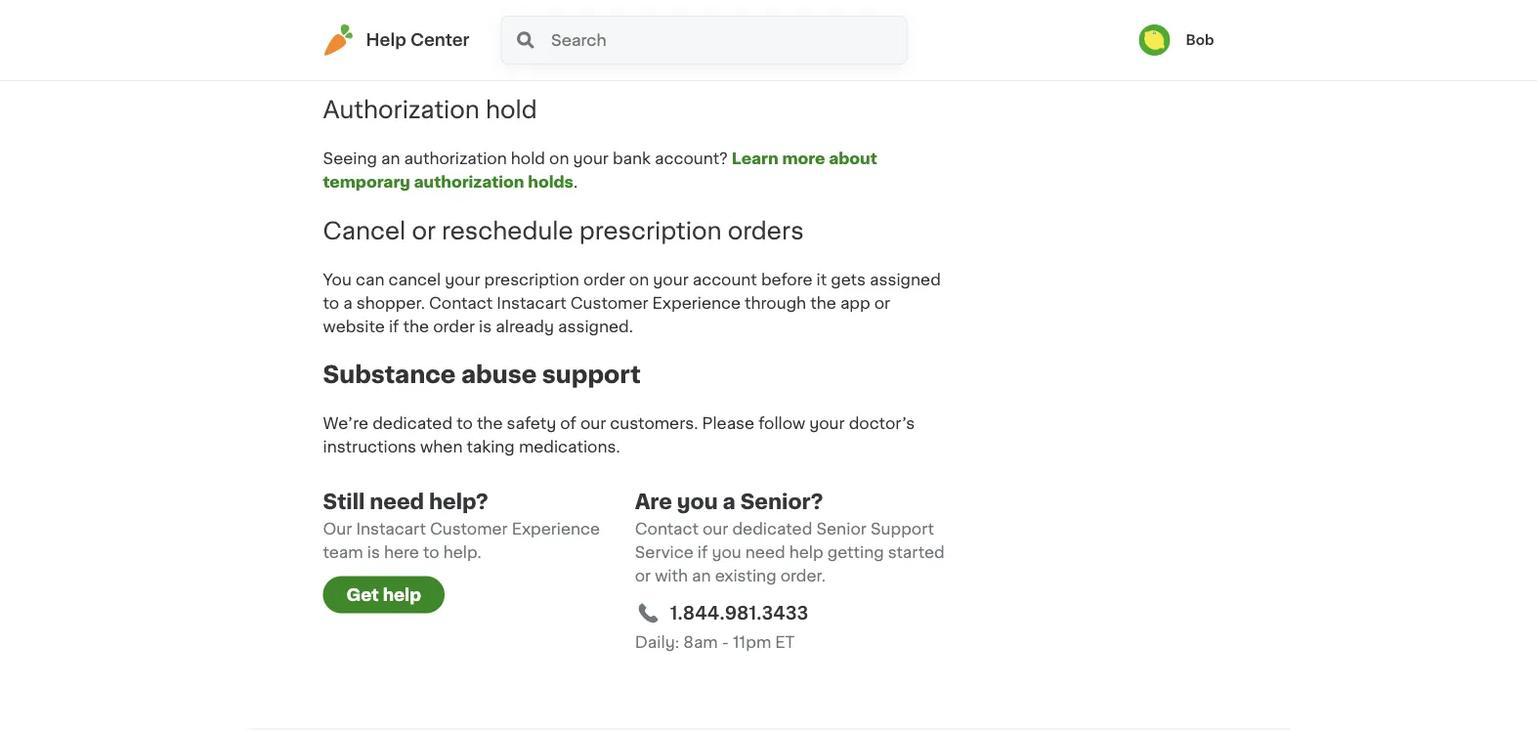 Task type: describe. For each thing, give the bounding box(es) containing it.
help?
[[429, 492, 489, 512]]

app
[[840, 295, 871, 311]]

cards
[[1023, 45, 1066, 59]]

1 vertical spatial order
[[433, 318, 475, 334]]

abuse
[[461, 363, 537, 387]]

any
[[476, 29, 505, 45]]

8am
[[683, 635, 718, 651]]

daily:
[[635, 635, 679, 651]]

user avatar image
[[1139, 24, 1170, 56]]

terms of promos, credits, & gift cards link
[[992, 15, 1214, 69]]

et
[[775, 635, 795, 651]]

your up .
[[573, 150, 609, 166]]

experience inside you can cancel your prescription order on your account before it gets assigned to a shopper. contact instacart customer experience through the app or website if the order is already assigned.
[[652, 295, 741, 311]]

checkout
[[642, 6, 716, 22]]

the inside you can use a credit or debit card during checkout for the cost of your prescription(s) and any groceries you order. we currently don't accept fsa or hsa cards.
[[746, 6, 772, 22]]

our inside are you a senior? contact our dedicated senior support service if you need help getting started or with an existing order.
[[703, 522, 729, 537]]

dedicated inside 'we're dedicated to the safety of our customers. please follow your doctor's instructions when taking medications.'
[[373, 416, 453, 432]]

use
[[389, 6, 417, 22]]

medications.
[[519, 439, 620, 455]]

terms
[[992, 25, 1036, 39]]

team
[[323, 545, 363, 561]]

promos,
[[1058, 25, 1118, 39]]

bank
[[613, 150, 651, 166]]

help inside button
[[383, 587, 421, 603]]

help center link
[[323, 24, 470, 56]]

gets
[[831, 272, 866, 287]]

follow
[[759, 416, 806, 432]]

is inside still need help? our instacart customer experience team is here to help.
[[367, 545, 380, 561]]

customer inside still need help? our instacart customer experience team is here to help.
[[430, 522, 508, 537]]

get help button
[[323, 576, 445, 613]]

here
[[384, 545, 419, 561]]

and
[[443, 29, 472, 45]]

support
[[871, 522, 934, 537]]

if inside are you a senior? contact our dedicated senior support service if you need help getting started or with an existing order.
[[698, 545, 708, 561]]

getting
[[828, 545, 884, 561]]

when
[[420, 439, 463, 455]]

or inside you can cancel your prescription order on your account before it gets assigned to a shopper. contact instacart customer experience through the app or website if the order is already assigned.
[[875, 295, 891, 311]]

support
[[542, 363, 641, 387]]

11pm
[[733, 635, 771, 651]]

senior
[[817, 522, 867, 537]]

on inside you can cancel your prescription order on your account before it gets assigned to a shopper. contact instacart customer experience through the app or website if the order is already assigned.
[[629, 272, 649, 287]]

shopper.
[[357, 295, 425, 311]]

bob
[[1186, 33, 1214, 47]]

instacart inside you can cancel your prescription order on your account before it gets assigned to a shopper. contact instacart customer experience through the app or website if the order is already assigned.
[[497, 295, 567, 311]]

you for you can use a credit or debit card during checkout for the cost of your prescription(s) and any groceries you order. we currently don't accept fsa or hsa cards.
[[323, 6, 352, 22]]

can for cancel
[[356, 272, 385, 287]]

are you a senior? contact our dedicated senior support service if you need help getting started or with an existing order.
[[635, 492, 945, 584]]

reschedule
[[442, 219, 573, 242]]

help
[[366, 32, 406, 48]]

or inside are you a senior? contact our dedicated senior support service if you need help getting started or with an existing order.
[[635, 568, 651, 584]]

service
[[635, 545, 694, 561]]

learn
[[732, 150, 779, 166]]

we're dedicated to the safety of our customers. please follow your doctor's instructions when taking medications.
[[323, 416, 915, 455]]

we're
[[323, 416, 369, 432]]

0 vertical spatial an
[[381, 150, 400, 166]]

our
[[323, 522, 352, 537]]

our inside 'we're dedicated to the safety of our customers. please follow your doctor's instructions when taking medications.'
[[581, 416, 606, 432]]

currently
[[699, 29, 770, 45]]

experience inside still need help? our instacart customer experience team is here to help.
[[512, 522, 600, 537]]

0 vertical spatial prescription
[[579, 219, 722, 242]]

are
[[635, 492, 672, 512]]

need inside are you a senior? contact our dedicated senior support service if you need help getting started or with an existing order.
[[746, 545, 785, 561]]

instacart inside still need help? our instacart customer experience team is here to help.
[[356, 522, 426, 537]]

help center
[[366, 32, 470, 48]]

instacart image
[[323, 24, 354, 56]]

seeing
[[323, 150, 377, 166]]

a inside you can cancel your prescription order on your account before it gets assigned to a shopper. contact instacart customer experience through the app or website if the order is already assigned.
[[343, 295, 353, 311]]

for
[[720, 6, 742, 22]]

account
[[693, 272, 757, 287]]

to inside still need help? our instacart customer experience team is here to help.
[[423, 545, 440, 561]]

hsa
[[323, 53, 357, 69]]

through
[[745, 295, 807, 311]]

of inside terms of promos, credits, & gift cards
[[1040, 25, 1055, 39]]

already
[[496, 318, 554, 334]]

the down "it"
[[811, 295, 836, 311]]

bob link
[[1139, 24, 1214, 56]]

you can use a credit or debit card during checkout for the cost of your prescription(s) and any groceries you order. we currently don't accept fsa or hsa cards.
[[323, 6, 930, 69]]

order. for senior?
[[781, 568, 826, 584]]

daily: 8am - 11pm et
[[635, 635, 795, 651]]

account?
[[655, 150, 728, 166]]

you can cancel your prescription order on your account before it gets assigned to a shopper. contact instacart customer experience through the app or website if the order is already assigned.
[[323, 272, 941, 334]]

cancel or reschedule prescription orders
[[323, 219, 804, 242]]

the down shopper.
[[403, 318, 429, 334]]

safety
[[507, 416, 556, 432]]

accept
[[820, 29, 875, 45]]

cancel
[[323, 219, 406, 242]]

&
[[1182, 25, 1194, 39]]

assigned.
[[558, 318, 633, 334]]

terms of promos, credits, & gift cards
[[992, 25, 1194, 59]]

a inside are you a senior? contact our dedicated senior support service if you need help getting started or with an existing order.
[[723, 492, 736, 512]]

1 vertical spatial hold
[[511, 150, 545, 166]]

fsa
[[879, 29, 910, 45]]

learn more about temporary authorization holds link
[[323, 150, 877, 190]]

before
[[761, 272, 813, 287]]

your inside you can use a credit or debit card during checkout for the cost of your prescription(s) and any groceries you order. we currently don't accept fsa or hsa cards.
[[835, 6, 870, 22]]

customers.
[[610, 416, 698, 432]]

existing
[[715, 568, 777, 584]]

to inside 'we're dedicated to the safety of our customers. please follow your doctor's instructions when taking medications.'
[[457, 416, 473, 432]]

substance
[[323, 363, 456, 387]]

started
[[888, 545, 945, 561]]

2 vertical spatial you
[[712, 545, 742, 561]]



Task type: vqa. For each thing, say whether or not it's contained in the screenshot.
can corresponding to cancel
yes



Task type: locate. For each thing, give the bounding box(es) containing it.
1 vertical spatial instacart
[[356, 522, 426, 537]]

dedicated inside are you a senior? contact our dedicated senior support service if you need help getting started or with an existing order.
[[733, 522, 813, 537]]

hold up holds
[[511, 150, 545, 166]]

cards.
[[361, 53, 409, 69]]

1 vertical spatial customer
[[430, 522, 508, 537]]

you up existing
[[712, 545, 742, 561]]

an right with
[[692, 568, 711, 584]]

instacart up here
[[356, 522, 426, 537]]

the up taking
[[477, 416, 503, 432]]

learn more about temporary authorization holds
[[323, 150, 877, 190]]

is
[[479, 318, 492, 334], [367, 545, 380, 561]]

1 horizontal spatial order
[[583, 272, 625, 287]]

or up any
[[484, 6, 500, 22]]

credits,
[[1121, 25, 1179, 39]]

0 vertical spatial order.
[[621, 29, 666, 45]]

authorization hold
[[323, 98, 537, 121]]

our up 'medications.'
[[581, 416, 606, 432]]

Search search field
[[549, 17, 907, 64]]

1 vertical spatial authorization
[[414, 174, 524, 190]]

prescription inside you can cancel your prescription order on your account before it gets assigned to a shopper. contact instacart customer experience through the app or website if the order is already assigned.
[[484, 272, 579, 287]]

a up 'website'
[[343, 295, 353, 311]]

authorization up reschedule
[[414, 174, 524, 190]]

gift
[[992, 45, 1020, 59]]

need up existing
[[746, 545, 785, 561]]

more
[[782, 150, 825, 166]]

on up assigned.
[[629, 272, 649, 287]]

help
[[789, 545, 824, 561], [383, 587, 421, 603]]

2 you from the top
[[323, 272, 352, 287]]

1 horizontal spatial experience
[[652, 295, 741, 311]]

on up holds
[[549, 150, 569, 166]]

with
[[655, 568, 688, 584]]

2 horizontal spatial a
[[723, 492, 736, 512]]

0 vertical spatial is
[[479, 318, 492, 334]]

authorization
[[323, 98, 480, 121]]

cancel
[[389, 272, 441, 287]]

help down senior
[[789, 545, 824, 561]]

instructions
[[323, 439, 416, 455]]

-
[[722, 635, 729, 651]]

1 vertical spatial help
[[383, 587, 421, 603]]

2 horizontal spatial to
[[457, 416, 473, 432]]

0 horizontal spatial need
[[370, 492, 424, 512]]

1 vertical spatial is
[[367, 545, 380, 561]]

to up when
[[457, 416, 473, 432]]

order. inside you can use a credit or debit card during checkout for the cost of your prescription(s) and any groceries you order. we currently don't accept fsa or hsa cards.
[[621, 29, 666, 45]]

of right cost
[[814, 6, 831, 22]]

groceries
[[509, 29, 583, 45]]

1 vertical spatial an
[[692, 568, 711, 584]]

or right app
[[875, 295, 891, 311]]

1 vertical spatial of
[[1040, 25, 1055, 39]]

can inside you can cancel your prescription order on your account before it gets assigned to a shopper. contact instacart customer experience through the app or website if the order is already assigned.
[[356, 272, 385, 287]]

you inside you can use a credit or debit card during checkout for the cost of your prescription(s) and any groceries you order. we currently don't accept fsa or hsa cards.
[[323, 6, 352, 22]]

it
[[817, 272, 827, 287]]

about
[[829, 150, 877, 166]]

contact up "service"
[[635, 522, 699, 537]]

0 vertical spatial our
[[581, 416, 606, 432]]

1 vertical spatial order.
[[781, 568, 826, 584]]

order. for a
[[621, 29, 666, 45]]

cost
[[776, 6, 810, 22]]

you right are
[[677, 492, 718, 512]]

0 vertical spatial on
[[549, 150, 569, 166]]

1 vertical spatial prescription
[[484, 272, 579, 287]]

orders
[[728, 219, 804, 242]]

1 vertical spatial a
[[343, 295, 353, 311]]

1 horizontal spatial help
[[789, 545, 824, 561]]

0 vertical spatial order
[[583, 272, 625, 287]]

1 vertical spatial our
[[703, 522, 729, 537]]

2 horizontal spatial of
[[1040, 25, 1055, 39]]

still need help? our instacart customer experience team is here to help.
[[323, 492, 600, 561]]

prescription up already
[[484, 272, 579, 287]]

you inside you can cancel your prescription order on your account before it gets assigned to a shopper. contact instacart customer experience through the app or website if the order is already assigned.
[[323, 272, 352, 287]]

0 horizontal spatial is
[[367, 545, 380, 561]]

0 horizontal spatial dedicated
[[373, 416, 453, 432]]

contact inside are you a senior? contact our dedicated senior support service if you need help getting started or with an existing order.
[[635, 522, 699, 537]]

your right follow
[[810, 416, 845, 432]]

the
[[746, 6, 772, 22], [811, 295, 836, 311], [403, 318, 429, 334], [477, 416, 503, 432]]

on
[[549, 150, 569, 166], [629, 272, 649, 287]]

an up the temporary
[[381, 150, 400, 166]]

dedicated down senior?
[[733, 522, 813, 537]]

0 horizontal spatial if
[[389, 318, 399, 334]]

you up instacart 'icon'
[[323, 6, 352, 22]]

1 vertical spatial you
[[323, 272, 352, 287]]

0 vertical spatial hold
[[486, 98, 537, 121]]

0 horizontal spatial an
[[381, 150, 400, 166]]

help inside are you a senior? contact our dedicated senior support service if you need help getting started or with an existing order.
[[789, 545, 824, 561]]

you down during at the top
[[587, 29, 617, 45]]

order. inside are you a senior? contact our dedicated senior support service if you need help getting started or with an existing order.
[[781, 568, 826, 584]]

0 horizontal spatial customer
[[430, 522, 508, 537]]

you
[[323, 6, 352, 22], [323, 272, 352, 287]]

order. right existing
[[781, 568, 826, 584]]

1 vertical spatial you
[[677, 492, 718, 512]]

of up cards
[[1040, 25, 1055, 39]]

1 horizontal spatial instacart
[[497, 295, 567, 311]]

1 can from the top
[[356, 6, 385, 22]]

your left account
[[653, 272, 689, 287]]

1 vertical spatial on
[[629, 272, 649, 287]]

a left senior?
[[723, 492, 736, 512]]

can up shopper.
[[356, 272, 385, 287]]

experience
[[652, 295, 741, 311], [512, 522, 600, 537]]

1 horizontal spatial customer
[[571, 295, 649, 311]]

your inside 'we're dedicated to the safety of our customers. please follow your doctor's instructions when taking medications.'
[[810, 416, 845, 432]]

0 vertical spatial customer
[[571, 295, 649, 311]]

hold up seeing an authorization hold on your bank account?
[[486, 98, 537, 121]]

get help
[[346, 587, 421, 603]]

is left already
[[479, 318, 492, 334]]

authorization
[[404, 150, 507, 166], [414, 174, 524, 190]]

assigned
[[870, 272, 941, 287]]

substance abuse support
[[323, 363, 641, 387]]

2 can from the top
[[356, 272, 385, 287]]

0 vertical spatial need
[[370, 492, 424, 512]]

can for use
[[356, 6, 385, 22]]

authorization down authorization hold
[[404, 150, 507, 166]]

get
[[346, 587, 379, 603]]

if
[[389, 318, 399, 334], [698, 545, 708, 561]]

of
[[814, 6, 831, 22], [1040, 25, 1055, 39], [560, 416, 577, 432]]

0 vertical spatial can
[[356, 6, 385, 22]]

can up prescription(s)
[[356, 6, 385, 22]]

prescription up you can cancel your prescription order on your account before it gets assigned to a shopper. contact instacart customer experience through the app or website if the order is already assigned.
[[579, 219, 722, 242]]

0 horizontal spatial of
[[560, 416, 577, 432]]

you up 'website'
[[323, 272, 352, 287]]

dedicated up when
[[373, 416, 453, 432]]

1 vertical spatial can
[[356, 272, 385, 287]]

the inside 'we're dedicated to the safety of our customers. please follow your doctor's instructions when taking medications.'
[[477, 416, 503, 432]]

our up existing
[[703, 522, 729, 537]]

prescription(s)
[[323, 29, 439, 45]]

of inside 'we're dedicated to the safety of our customers. please follow your doctor's instructions when taking medications.'
[[560, 416, 577, 432]]

your
[[835, 6, 870, 22], [573, 150, 609, 166], [445, 272, 480, 287], [653, 272, 689, 287], [810, 416, 845, 432]]

doctor's
[[849, 416, 915, 432]]

experience down account
[[652, 295, 741, 311]]

0 vertical spatial you
[[587, 29, 617, 45]]

order up assigned.
[[583, 272, 625, 287]]

is left here
[[367, 545, 380, 561]]

or right fsa
[[914, 29, 930, 45]]

0 horizontal spatial contact
[[429, 295, 493, 311]]

1 horizontal spatial of
[[814, 6, 831, 22]]

1 horizontal spatial a
[[421, 6, 430, 22]]

the right the for
[[746, 6, 772, 22]]

0 horizontal spatial on
[[549, 150, 569, 166]]

0 vertical spatial help
[[789, 545, 824, 561]]

1 vertical spatial experience
[[512, 522, 600, 537]]

1 vertical spatial if
[[698, 545, 708, 561]]

to up 'website'
[[323, 295, 339, 311]]

center
[[410, 32, 470, 48]]

1 horizontal spatial our
[[703, 522, 729, 537]]

a inside you can use a credit or debit card during checkout for the cost of your prescription(s) and any groceries you order. we currently don't accept fsa or hsa cards.
[[421, 6, 430, 22]]

need
[[370, 492, 424, 512], [746, 545, 785, 561]]

contact down cancel
[[429, 295, 493, 311]]

an inside are you a senior? contact our dedicated senior support service if you need help getting started or with an existing order.
[[692, 568, 711, 584]]

1 horizontal spatial is
[[479, 318, 492, 334]]

0 vertical spatial contact
[[429, 295, 493, 311]]

0 horizontal spatial instacart
[[356, 522, 426, 537]]

if inside you can cancel your prescription order on your account before it gets assigned to a shopper. contact instacart customer experience through the app or website if the order is already assigned.
[[389, 318, 399, 334]]

1 horizontal spatial on
[[629, 272, 649, 287]]

.
[[574, 174, 578, 190]]

2 vertical spatial of
[[560, 416, 577, 432]]

prescription
[[579, 219, 722, 242], [484, 272, 579, 287]]

your up the accept
[[835, 6, 870, 22]]

0 horizontal spatial order.
[[621, 29, 666, 45]]

to
[[323, 295, 339, 311], [457, 416, 473, 432], [423, 545, 440, 561]]

your right cancel
[[445, 272, 480, 287]]

0 vertical spatial experience
[[652, 295, 741, 311]]

you inside you can use a credit or debit card during checkout for the cost of your prescription(s) and any groceries you order. we currently don't accept fsa or hsa cards.
[[587, 29, 617, 45]]

to inside you can cancel your prescription order on your account before it gets assigned to a shopper. contact instacart customer experience through the app or website if the order is already assigned.
[[323, 295, 339, 311]]

0 vertical spatial you
[[323, 6, 352, 22]]

taking
[[467, 439, 515, 455]]

a right the use at left
[[421, 6, 430, 22]]

0 horizontal spatial a
[[343, 295, 353, 311]]

contact
[[429, 295, 493, 311], [635, 522, 699, 537]]

temporary
[[323, 174, 410, 190]]

1 horizontal spatial order.
[[781, 568, 826, 584]]

0 vertical spatial instacart
[[497, 295, 567, 311]]

if right "service"
[[698, 545, 708, 561]]

1 vertical spatial to
[[457, 416, 473, 432]]

still
[[323, 492, 365, 512]]

customer
[[571, 295, 649, 311], [430, 522, 508, 537]]

or up cancel
[[412, 219, 436, 242]]

0 vertical spatial authorization
[[404, 150, 507, 166]]

instacart up already
[[497, 295, 567, 311]]

during
[[588, 6, 638, 22]]

1 horizontal spatial an
[[692, 568, 711, 584]]

holds
[[528, 174, 574, 190]]

credit
[[434, 6, 480, 22]]

website
[[323, 318, 385, 334]]

authorization inside learn more about temporary authorization holds
[[414, 174, 524, 190]]

2 vertical spatial a
[[723, 492, 736, 512]]

2 vertical spatial to
[[423, 545, 440, 561]]

1 vertical spatial dedicated
[[733, 522, 813, 537]]

can inside you can use a credit or debit card during checkout for the cost of your prescription(s) and any groceries you order. we currently don't accept fsa or hsa cards.
[[356, 6, 385, 22]]

0 vertical spatial a
[[421, 6, 430, 22]]

seeing an authorization hold on your bank account?
[[323, 150, 732, 166]]

senior?
[[741, 492, 824, 512]]

order. down during at the top
[[621, 29, 666, 45]]

can
[[356, 6, 385, 22], [356, 272, 385, 287]]

customer inside you can cancel your prescription order on your account before it gets assigned to a shopper. contact instacart customer experience through the app or website if the order is already assigned.
[[571, 295, 649, 311]]

need inside still need help? our instacart customer experience team is here to help.
[[370, 492, 424, 512]]

customer up help.
[[430, 522, 508, 537]]

if down shopper.
[[389, 318, 399, 334]]

or left with
[[635, 568, 651, 584]]

0 vertical spatial if
[[389, 318, 399, 334]]

0 horizontal spatial order
[[433, 318, 475, 334]]

1 you from the top
[[323, 6, 352, 22]]

you for you can cancel your prescription order on your account before it gets assigned to a shopper. contact instacart customer experience through the app or website if the order is already assigned.
[[323, 272, 352, 287]]

1 horizontal spatial dedicated
[[733, 522, 813, 537]]

don't
[[774, 29, 816, 45]]

1 horizontal spatial need
[[746, 545, 785, 561]]

0 vertical spatial dedicated
[[373, 416, 453, 432]]

1 vertical spatial need
[[746, 545, 785, 561]]

0 horizontal spatial experience
[[512, 522, 600, 537]]

help.
[[443, 545, 482, 561]]

0 horizontal spatial our
[[581, 416, 606, 432]]

contact inside you can cancel your prescription order on your account before it gets assigned to a shopper. contact instacart customer experience through the app or website if the order is already assigned.
[[429, 295, 493, 311]]

is inside you can cancel your prescription order on your account before it gets assigned to a shopper. contact instacart customer experience through the app or website if the order is already assigned.
[[479, 318, 492, 334]]

order up substance abuse support
[[433, 318, 475, 334]]

1 horizontal spatial to
[[423, 545, 440, 561]]

0 vertical spatial to
[[323, 295, 339, 311]]

instacart
[[497, 295, 567, 311], [356, 522, 426, 537]]

of up 'medications.'
[[560, 416, 577, 432]]

0 horizontal spatial to
[[323, 295, 339, 311]]

to right here
[[423, 545, 440, 561]]

order
[[583, 272, 625, 287], [433, 318, 475, 334]]

help right get
[[383, 587, 421, 603]]

1 horizontal spatial if
[[698, 545, 708, 561]]

we
[[670, 29, 695, 45]]

1 vertical spatial contact
[[635, 522, 699, 537]]

debit
[[504, 6, 545, 22]]

experience down 'medications.'
[[512, 522, 600, 537]]

please
[[702, 416, 755, 432]]

0 vertical spatial of
[[814, 6, 831, 22]]

of inside you can use a credit or debit card during checkout for the cost of your prescription(s) and any groceries you order. we currently don't accept fsa or hsa cards.
[[814, 6, 831, 22]]

1.844.981.3433 link
[[670, 600, 809, 627]]

0 horizontal spatial help
[[383, 587, 421, 603]]

need up here
[[370, 492, 424, 512]]

1 horizontal spatial contact
[[635, 522, 699, 537]]

customer up assigned.
[[571, 295, 649, 311]]



